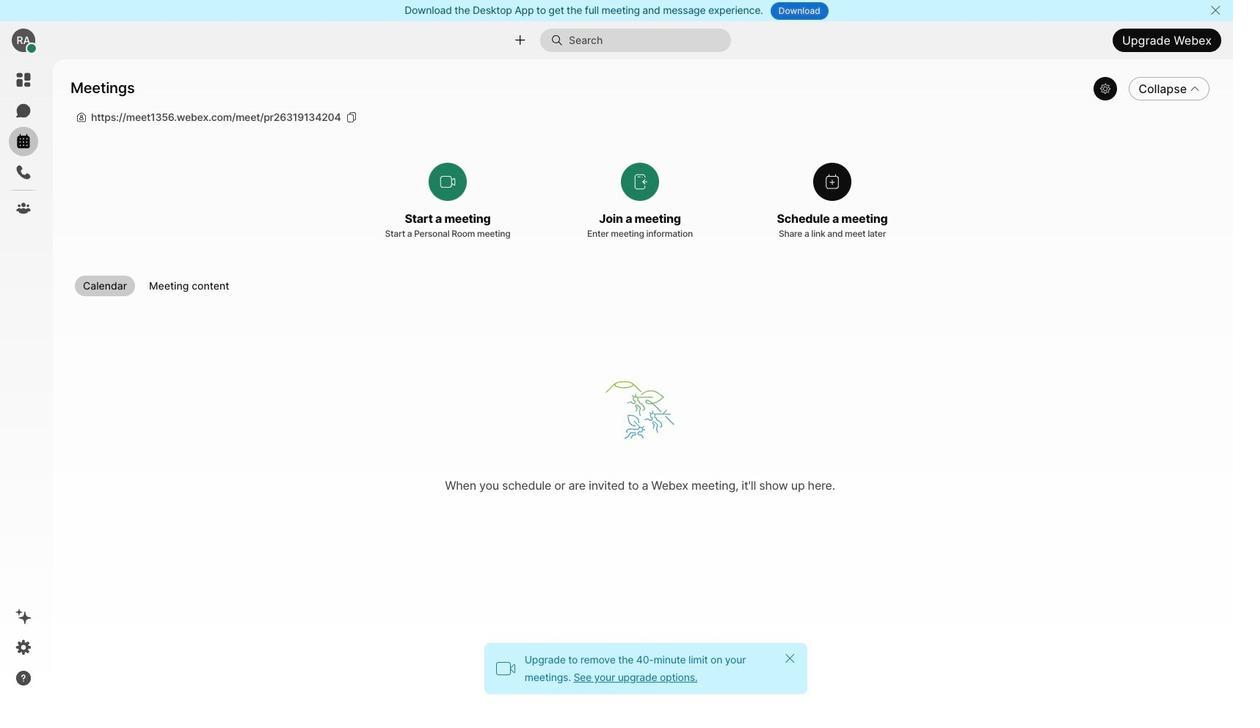 Task type: describe. For each thing, give the bounding box(es) containing it.
0 horizontal spatial cancel_16 image
[[784, 653, 796, 665]]

webex tab list
[[9, 65, 38, 223]]



Task type: vqa. For each thing, say whether or not it's contained in the screenshot.
3rd List Item from the bottom
no



Task type: locate. For each thing, give the bounding box(es) containing it.
1 horizontal spatial cancel_16 image
[[1210, 4, 1221, 16]]

0 vertical spatial cancel_16 image
[[1210, 4, 1221, 16]]

cancel_16 image
[[1210, 4, 1221, 16], [784, 653, 796, 665]]

camera_28 image
[[495, 659, 516, 680]]

1 vertical spatial cancel_16 image
[[784, 653, 796, 665]]

navigation
[[0, 59, 47, 707]]



